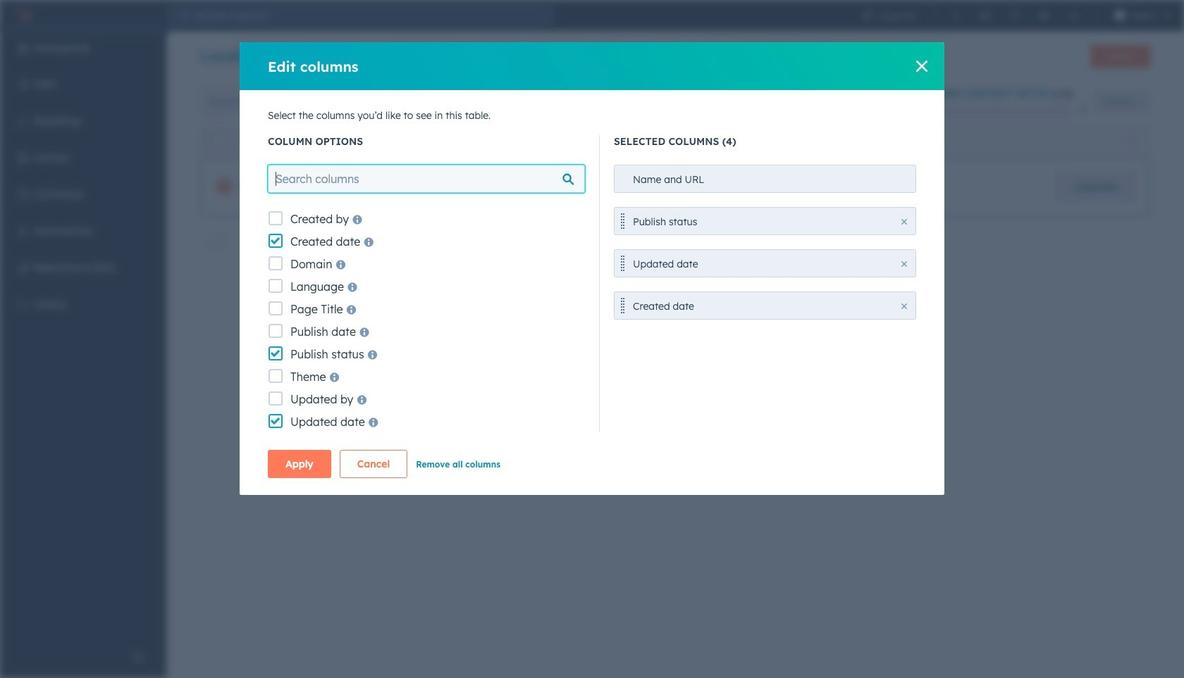 Task type: describe. For each thing, give the bounding box(es) containing it.
settings image
[[1039, 10, 1050, 21]]

1 horizontal spatial menu
[[853, 0, 1176, 31]]

Search columns search field
[[268, 165, 585, 193]]

howard n/a image
[[1114, 10, 1125, 21]]

2 press to sort. element from the left
[[1127, 136, 1133, 148]]

notifications image
[[1068, 10, 1079, 21]]

help image
[[1009, 10, 1020, 21]]

Search content search field
[[200, 88, 412, 116]]

Search HubSpot search field
[[189, 4, 554, 27]]



Task type: locate. For each thing, give the bounding box(es) containing it.
press to sort. element
[[669, 136, 674, 148], [1127, 136, 1133, 148]]

progress bar
[[922, 106, 934, 117]]

dialog
[[240, 42, 944, 495]]

close image
[[1079, 106, 1087, 114], [901, 219, 907, 225], [901, 261, 907, 267], [901, 304, 907, 309]]

marketplaces image
[[979, 10, 991, 21]]

1 press to sort. element from the left
[[669, 136, 674, 148]]

menu
[[853, 0, 1176, 31], [0, 31, 166, 643]]

0 horizontal spatial menu
[[0, 31, 166, 643]]

close image
[[916, 61, 928, 72]]

pagination navigation
[[562, 285, 690, 304]]

1 horizontal spatial press to sort. element
[[1127, 136, 1133, 148]]

banner
[[200, 41, 1150, 73]]

press to sort. image
[[669, 136, 674, 146]]

press to sort. image
[[1127, 136, 1133, 146]]

0 horizontal spatial press to sort. element
[[669, 136, 674, 148]]



Task type: vqa. For each thing, say whether or not it's contained in the screenshot.
progress bar
yes



